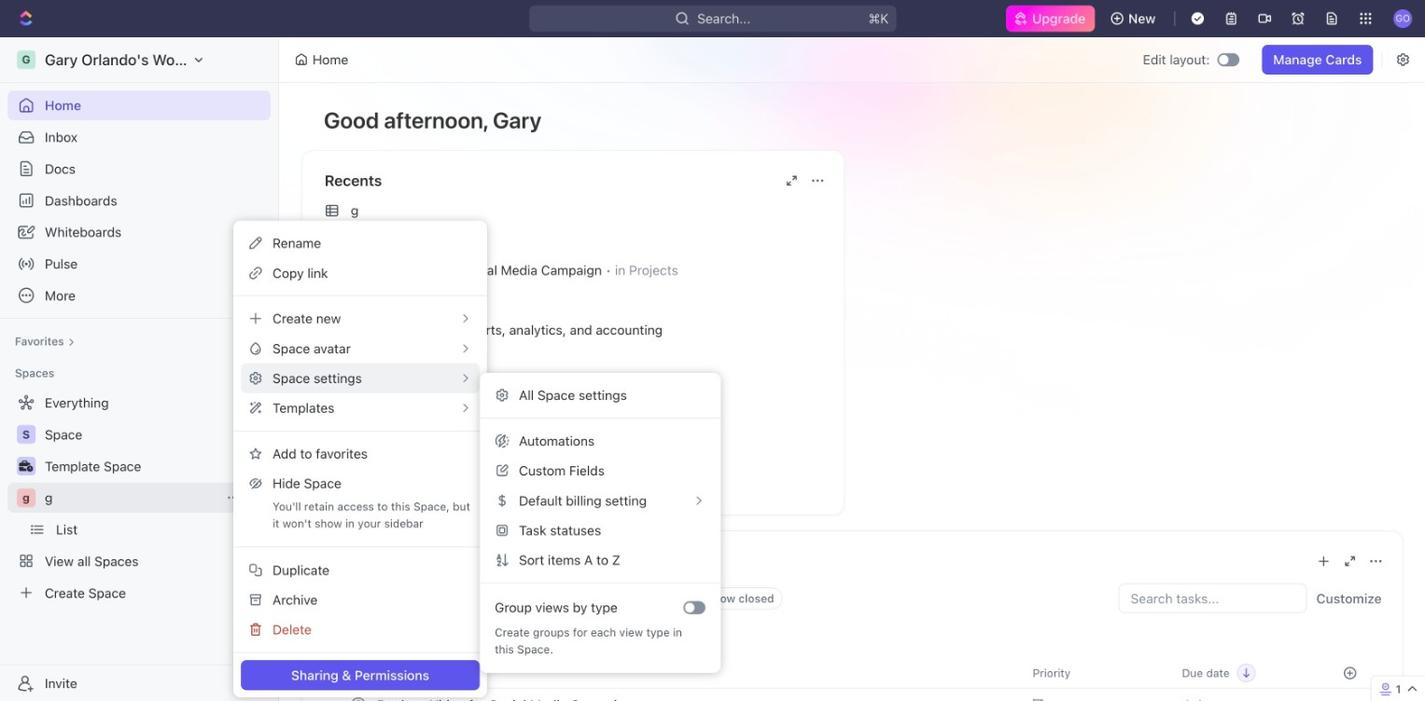 Task type: describe. For each thing, give the bounding box(es) containing it.
tree inside sidebar navigation
[[7, 388, 271, 608]]

sidebar navigation
[[0, 37, 279, 702]]

Search tasks... text field
[[1120, 585, 1306, 613]]



Task type: vqa. For each thing, say whether or not it's contained in the screenshot.
On to the bottom
no



Task type: locate. For each thing, give the bounding box(es) containing it.
g, , element
[[17, 489, 35, 508]]

tree
[[7, 388, 271, 608]]



